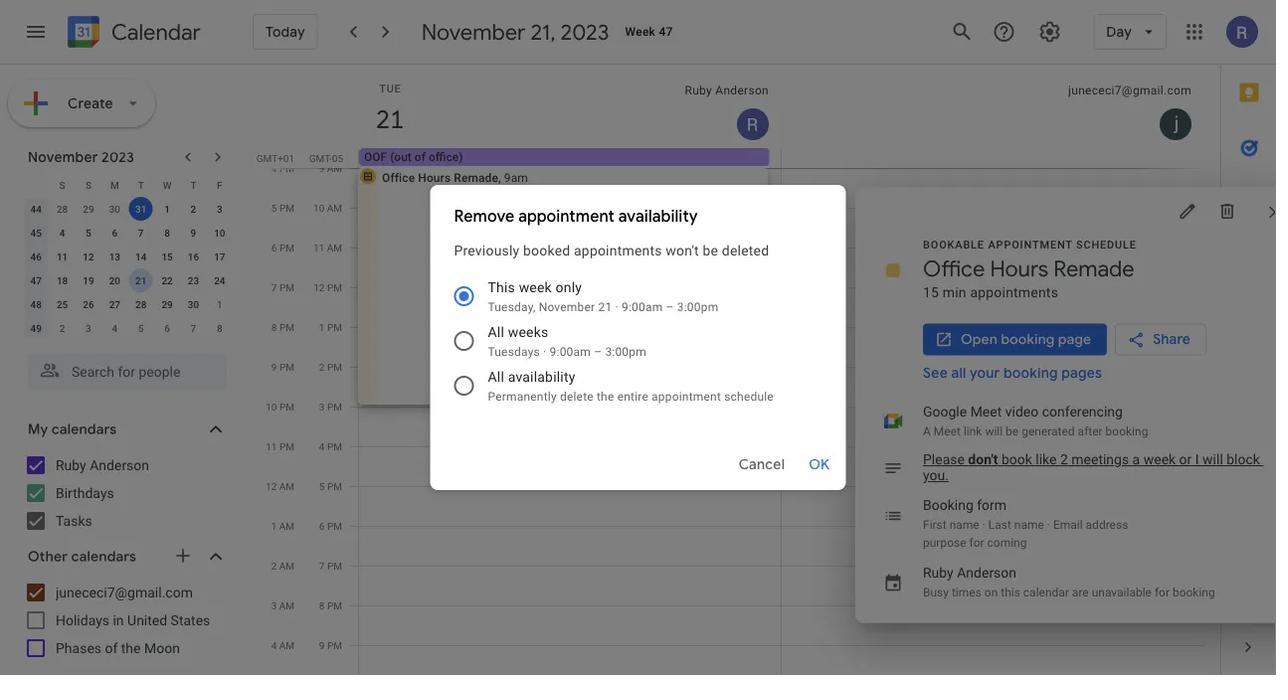 Task type: vqa. For each thing, say whether or not it's contained in the screenshot.
3 element
no



Task type: describe. For each thing, give the bounding box(es) containing it.
maps image
[[1230, 240, 1270, 280]]

21 inside this week only tuesday, november 21 · 9:00am – 3:00pm
[[599, 301, 612, 315]]

pm left 1 pm
[[280, 321, 295, 333]]

ruby anderson inside my calendars list
[[56, 457, 149, 474]]

maps tab
[[1230, 240, 1270, 280]]

get add-ons image
[[1230, 328, 1270, 368]]

phases of the moon
[[56, 640, 180, 657]]

4 down october 28 element
[[59, 227, 65, 239]]

4 left gmt-
[[272, 162, 277, 174]]

0 vertical spatial 47
[[659, 25, 674, 39]]

oof
[[364, 150, 387, 164]]

9 left the 05
[[319, 162, 325, 174]]

6 up 13 element
[[112, 227, 118, 239]]

am for 3 am
[[279, 600, 295, 612]]

1 horizontal spatial schedule
[[1077, 239, 1137, 251]]

google
[[924, 404, 968, 421]]

appointments for booked
[[574, 242, 662, 259]]

anderson inside my calendars list
[[90, 457, 149, 474]]

grid containing ruby anderson
[[255, 65, 1221, 676]]

this
[[488, 279, 516, 296]]

8 right 3 am
[[319, 600, 325, 612]]

4 down 3 am
[[271, 640, 277, 652]]

9 right 4 am
[[319, 640, 325, 652]]

pm right 4 am
[[327, 640, 342, 652]]

this week only tuesday, november 21 · 9:00am – 3:00pm
[[488, 279, 719, 315]]

9 inside row
[[191, 227, 196, 239]]

pm up 2 pm
[[327, 321, 342, 333]]

(out
[[390, 150, 412, 164]]

05
[[332, 152, 343, 164]]

1 for 1 pm
[[319, 321, 325, 333]]

– inside all weeks tuesdays · 9:00am – 3:00pm
[[594, 345, 602, 359]]

week 47
[[625, 25, 674, 39]]

for inside ruby anderson busy times on this calendar are unavailable for booking
[[1155, 586, 1170, 600]]

all for all availability
[[488, 369, 505, 385]]

ruby inside ruby anderson busy times on this calendar are unavailable for booking
[[924, 565, 954, 582]]

– inside this week only tuesday, november 21 · 9:00am – 3:00pm
[[666, 301, 674, 315]]

november 21, 2023
[[422, 18, 610, 46]]

delete appointment schedule image
[[1218, 202, 1238, 221]]

december 2 element
[[50, 316, 74, 340]]

am for 9 am
[[327, 162, 342, 174]]

21 element
[[129, 269, 153, 293]]

appointment inside all availability permanently delete the entire appointment schedule
[[652, 390, 722, 404]]

busy
[[924, 586, 949, 600]]

9am
[[504, 171, 528, 185]]

49
[[30, 322, 42, 334]]

see
[[924, 365, 948, 383]]

permanently
[[488, 390, 557, 404]]

be inside remove appointment availability dialog
[[703, 242, 719, 259]]

pm right 3 am
[[327, 600, 342, 612]]

14
[[135, 251, 147, 263]]

see all your booking pages
[[924, 365, 1103, 383]]

october 28 element
[[50, 197, 74, 221]]

1 vertical spatial 6 pm
[[319, 521, 342, 532]]

appointment for bookable
[[989, 239, 1073, 251]]

12 for 12
[[83, 251, 94, 263]]

previously booked appointments won't be deleted
[[454, 242, 770, 259]]

appointments for min
[[971, 285, 1059, 301]]

gmt-05
[[309, 152, 343, 164]]

other calendars
[[28, 548, 136, 566]]

0 vertical spatial 6 pm
[[272, 242, 295, 254]]

6 left 11 am
[[272, 242, 277, 254]]

2 pm
[[319, 361, 342, 373]]

0 vertical spatial 5 pm
[[272, 202, 295, 214]]

availability inside heading
[[619, 207, 698, 227]]

won't
[[666, 242, 700, 259]]

calendar
[[111, 18, 201, 46]]

18 element
[[50, 269, 74, 293]]

pm down the 3 pm
[[327, 441, 342, 453]]

22
[[162, 275, 173, 287]]

pm up 1 pm
[[327, 282, 342, 294]]

2 inside 'book like 2 meetings a week or i will block you.'
[[1061, 452, 1069, 468]]

21 cell
[[128, 269, 154, 293]]

remove appointment availability heading
[[454, 205, 823, 229]]

first
[[924, 518, 947, 532]]

am for 1 am
[[279, 521, 295, 532]]

ruby inside column header
[[685, 84, 713, 98]]

· left last
[[983, 518, 986, 532]]

am for 11 am
[[327, 242, 342, 254]]

7 inside december 7 element
[[191, 322, 196, 334]]

link
[[964, 424, 983, 438]]

31 cell
[[128, 197, 154, 221]]

0 horizontal spatial 8 pm
[[272, 321, 295, 333]]

5 right the 12 am
[[319, 481, 325, 493]]

don't
[[969, 452, 999, 468]]

m
[[110, 179, 119, 191]]

this
[[1001, 586, 1021, 600]]

pm down 2 pm
[[327, 401, 342, 413]]

pm up the 11 pm
[[280, 401, 295, 413]]

open
[[961, 331, 998, 349]]

anderson inside column header
[[716, 84, 769, 98]]

2 name from the left
[[1015, 518, 1045, 532]]

3:00pm inside this week only tuesday, november 21 · 9:00am – 3:00pm
[[678, 301, 719, 315]]

booking up see all your booking pages link
[[1002, 331, 1055, 349]]

option group inside remove appointment availability dialog
[[450, 277, 823, 431]]

calendars for my calendars
[[52, 421, 117, 439]]

ruby anderson busy times on this calendar are unavailable for booking
[[924, 565, 1216, 600]]

17
[[214, 251, 225, 263]]

times
[[952, 586, 982, 600]]

44
[[30, 203, 42, 215]]

2 up the 16 element
[[191, 203, 196, 215]]

main drawer image
[[24, 20, 48, 44]]

1 for 1 am
[[271, 521, 277, 532]]

1 vertical spatial meet
[[934, 424, 961, 438]]

other calendars button
[[4, 541, 247, 573]]

my calendars button
[[4, 414, 247, 446]]

1 vertical spatial 9 pm
[[319, 640, 342, 652]]

all availability permanently delete the entire appointment schedule
[[488, 369, 774, 404]]

hours for office hours remade
[[991, 255, 1049, 283]]

delete
[[560, 390, 594, 404]]

like
[[1036, 452, 1057, 468]]

5 up 12 element
[[86, 227, 91, 239]]

today button
[[253, 14, 318, 50]]

pm left 10 am
[[280, 202, 295, 214]]

w
[[163, 179, 172, 191]]

conferencing
[[1043, 404, 1124, 421]]

ok button
[[801, 447, 839, 483]]

9:00am inside all weeks tuesdays · 9:00am – 3:00pm
[[550, 345, 591, 359]]

video
[[1006, 404, 1039, 421]]

birthdays
[[56, 485, 114, 502]]

october 30 element
[[103, 197, 127, 221]]

pm right 2 am
[[327, 560, 342, 572]]

office hours remade
[[924, 255, 1135, 283]]

8 right december 8 element
[[272, 321, 277, 333]]

pm down 1 pm
[[327, 361, 342, 373]]

21,
[[531, 18, 556, 46]]

remove appointment availability dialog
[[430, 185, 846, 491]]

share
[[1154, 331, 1191, 349]]

booking down open booking page
[[1004, 365, 1059, 383]]

17 element
[[208, 245, 232, 269]]

12 am
[[266, 481, 295, 493]]

row containing 45
[[23, 221, 233, 245]]

december 4 element
[[103, 316, 127, 340]]

45
[[30, 227, 42, 239]]

7 up 14 element
[[138, 227, 144, 239]]

2 for 2 pm
[[319, 361, 325, 373]]

generated
[[1022, 424, 1076, 438]]

1 horizontal spatial 7 pm
[[319, 560, 342, 572]]

3 for december 3 element
[[86, 322, 91, 334]]

oof (out of office)
[[364, 150, 463, 164]]

48
[[30, 299, 42, 311]]

0 vertical spatial 7 pm
[[272, 282, 295, 294]]

tasks
[[56, 513, 92, 529]]

2 for 2 am
[[271, 560, 277, 572]]

december 5 element
[[129, 316, 153, 340]]

office hours remade heading
[[924, 255, 1135, 283]]

25 element
[[50, 293, 74, 316]]

11 element
[[50, 245, 74, 269]]

coming
[[988, 536, 1028, 550]]

november 2023
[[28, 148, 134, 166]]

5 down 'gmt+01' at the left top of the page
[[272, 202, 277, 214]]

1 s from the left
[[59, 179, 65, 191]]

november inside this week only tuesday, november 21 · 9:00am – 3:00pm
[[539, 301, 595, 315]]

10 pm
[[266, 401, 295, 413]]

see all your booking pages link
[[924, 365, 1103, 383]]

my
[[28, 421, 48, 439]]

all
[[952, 365, 967, 383]]

1 t from the left
[[138, 179, 144, 191]]

19
[[83, 275, 94, 287]]

1 horizontal spatial 4 pm
[[319, 441, 342, 453]]

1 pm
[[319, 321, 342, 333]]

6 right 1 am
[[319, 521, 325, 532]]

8 down december 1 element
[[217, 322, 223, 334]]

46
[[30, 251, 42, 263]]

booking inside google meet video conferencing a meet link will be generated after booking
[[1106, 424, 1149, 438]]

1 for december 1 element
[[217, 299, 223, 311]]

united
[[127, 613, 167, 629]]

29 for october 29 element
[[83, 203, 94, 215]]

all weeks tuesdays · 9:00am – 3:00pm
[[488, 324, 647, 359]]

bookable
[[924, 239, 985, 251]]

today
[[266, 23, 305, 41]]

pm down 10 pm
[[280, 441, 295, 453]]

row containing 49
[[23, 316, 233, 340]]

1 horizontal spatial 5 pm
[[319, 481, 342, 493]]

on
[[985, 586, 999, 600]]

purpose
[[924, 536, 967, 550]]

pm left gmt-
[[280, 162, 295, 174]]

8 up 15 element
[[164, 227, 170, 239]]

office hours remade , 9am
[[382, 171, 528, 185]]

· inside this week only tuesday, november 21 · 9:00am – 3:00pm
[[616, 301, 619, 315]]

am for 10 am
[[327, 202, 342, 214]]

calendar
[[1024, 586, 1070, 600]]

1 horizontal spatial 2023
[[561, 18, 610, 46]]

26
[[83, 299, 94, 311]]

10 for 10
[[214, 227, 225, 239]]

2 s from the left
[[86, 179, 92, 191]]

november 2023 grid
[[19, 173, 233, 340]]

will inside google meet video conferencing a meet link will be generated after booking
[[986, 424, 1003, 438]]

pm left the 12 pm
[[280, 282, 295, 294]]

all for all weeks
[[488, 324, 505, 340]]

23 element
[[182, 269, 205, 293]]

16 element
[[182, 245, 205, 269]]

calendar element
[[64, 12, 201, 56]]

calendars for other calendars
[[71, 548, 136, 566]]

form
[[978, 498, 1007, 514]]

1 am
[[271, 521, 295, 532]]

row group inside november 2023 grid
[[23, 197, 233, 340]]

gmt+01
[[257, 152, 295, 164]]

office)
[[429, 150, 463, 164]]

booking
[[924, 498, 974, 514]]

only
[[556, 279, 582, 296]]

29 for 29 element at the top of page
[[162, 299, 173, 311]]

november for november 21, 2023
[[422, 18, 526, 46]]

week inside 'book like 2 meetings a week or i will block you.'
[[1144, 452, 1177, 468]]



Task type: locate. For each thing, give the bounding box(es) containing it.
2 vertical spatial 12
[[266, 481, 277, 493]]

15 for 15 min appointments
[[924, 285, 940, 301]]

1 horizontal spatial appointment
[[652, 390, 722, 404]]

1 horizontal spatial 9:00am
[[622, 301, 663, 315]]

1 horizontal spatial of
[[415, 150, 426, 164]]

30 inside 30 element
[[188, 299, 199, 311]]

10 for 10 am
[[314, 202, 325, 214]]

18
[[57, 275, 68, 287]]

1 all from the top
[[488, 324, 505, 340]]

name up coming
[[1015, 518, 1045, 532]]

11 am
[[314, 242, 342, 254]]

previously
[[454, 242, 520, 259]]

for inside booking form first name · last name · email address purpose for coming
[[970, 536, 985, 550]]

option group
[[450, 277, 823, 431]]

0 horizontal spatial 2023
[[102, 148, 134, 166]]

1 vertical spatial will
[[1203, 452, 1224, 468]]

min
[[943, 285, 967, 301]]

26 element
[[77, 293, 100, 316]]

6 inside 'december 6' element
[[164, 322, 170, 334]]

7 pm
[[272, 282, 295, 294], [319, 560, 342, 572]]

google meet video conferencing a meet link will be generated after booking
[[924, 404, 1149, 438]]

name
[[950, 518, 980, 532], [1015, 518, 1045, 532]]

week right the a
[[1144, 452, 1177, 468]]

12 inside november 2023 grid
[[83, 251, 94, 263]]

15 up 22 at the left of the page
[[162, 251, 173, 263]]

0 vertical spatial 9 pm
[[272, 361, 295, 373]]

2
[[191, 203, 196, 215], [59, 322, 65, 334], [319, 361, 325, 373], [1061, 452, 1069, 468], [271, 560, 277, 572]]

for
[[970, 536, 985, 550], [1155, 586, 1170, 600]]

29 right october 28 element
[[83, 203, 94, 215]]

tab list
[[1222, 65, 1277, 620]]

1 vertical spatial office
[[924, 255, 986, 283]]

19 element
[[77, 269, 100, 293]]

0 horizontal spatial ruby anderson
[[56, 457, 149, 474]]

ruby
[[685, 84, 713, 98], [56, 457, 86, 474], [924, 565, 954, 582]]

10 up the 11 pm
[[266, 401, 277, 413]]

1 down w
[[164, 203, 170, 215]]

3 down 26 element
[[86, 322, 91, 334]]

0 horizontal spatial for
[[970, 536, 985, 550]]

1 vertical spatial for
[[1155, 586, 1170, 600]]

0 vertical spatial junececi7@gmail.com
[[1069, 84, 1192, 98]]

0 horizontal spatial 11
[[57, 251, 68, 263]]

9:00am down 'previously booked appointments won't be deleted'
[[622, 301, 663, 315]]

1 horizontal spatial 15
[[924, 285, 940, 301]]

3 down f
[[217, 203, 223, 215]]

s up october 29 element
[[86, 179, 92, 191]]

office inside grid
[[382, 171, 415, 185]]

0 horizontal spatial 9:00am
[[550, 345, 591, 359]]

6 down 29 element at the top of page
[[164, 322, 170, 334]]

0 vertical spatial meet
[[971, 404, 1003, 421]]

1 horizontal spatial 47
[[659, 25, 674, 39]]

be inside google meet video conferencing a meet link will be generated after booking
[[1006, 424, 1019, 438]]

10 inside row
[[214, 227, 225, 239]]

4 down the 3 pm
[[319, 441, 325, 453]]

12 for 12 am
[[266, 481, 277, 493]]

13 element
[[103, 245, 127, 269]]

hours down office)
[[418, 171, 451, 185]]

december 6 element
[[155, 316, 179, 340]]

ruby anderson column header
[[359, 65, 782, 148]]

grid
[[255, 65, 1221, 676]]

schedule up office hours remade heading
[[1077, 239, 1137, 251]]

0 vertical spatial schedule
[[1077, 239, 1137, 251]]

11 up 18
[[57, 251, 68, 263]]

row containing 44
[[23, 197, 233, 221]]

5
[[272, 202, 277, 214], [86, 227, 91, 239], [138, 322, 144, 334], [319, 481, 325, 493]]

column header inside november 2023 grid
[[23, 173, 49, 197]]

4 down 27 element
[[112, 322, 118, 334]]

10 element
[[208, 221, 232, 245]]

5 pm
[[272, 202, 295, 214], [319, 481, 342, 493]]

week inside this week only tuesday, november 21 · 9:00am – 3:00pm
[[519, 279, 552, 296]]

weeks
[[508, 324, 549, 340]]

december 1 element
[[208, 293, 232, 316]]

1 name from the left
[[950, 518, 980, 532]]

row containing 47
[[23, 269, 233, 293]]

24
[[214, 275, 225, 287]]

availability
[[619, 207, 698, 227], [508, 369, 576, 385]]

row containing s
[[23, 173, 233, 197]]

1 horizontal spatial ruby
[[685, 84, 713, 98]]

get add-ons tab
[[1230, 328, 1270, 368]]

t right w
[[190, 179, 197, 191]]

ruby anderson inside "ruby anderson" column header
[[685, 84, 769, 98]]

all down tuesdays
[[488, 369, 505, 385]]

schedule inside all availability permanently delete the entire appointment schedule
[[725, 390, 774, 404]]

None search field
[[0, 346, 247, 390]]

of inside other calendars list
[[105, 640, 118, 657]]

· inside all weeks tuesdays · 9:00am – 3:00pm
[[544, 345, 547, 359]]

ruby anderson up oof (out of office) row
[[685, 84, 769, 98]]

30 for 30 element
[[188, 299, 199, 311]]

row group
[[23, 197, 233, 340]]

5 down the 28 element
[[138, 322, 144, 334]]

s
[[59, 179, 65, 191], [86, 179, 92, 191]]

0 horizontal spatial hours
[[418, 171, 451, 185]]

0 vertical spatial the
[[597, 390, 615, 404]]

3 down 2 pm
[[319, 401, 325, 413]]

remade inside grid
[[454, 171, 499, 185]]

row containing 48
[[23, 293, 233, 316]]

meet up link
[[971, 404, 1003, 421]]

2 right like
[[1061, 452, 1069, 468]]

1 vertical spatial 4 pm
[[319, 441, 342, 453]]

ruby anderson
[[685, 84, 769, 98], [56, 457, 149, 474]]

9 pm
[[272, 361, 295, 373], [319, 640, 342, 652]]

am for 2 am
[[279, 560, 295, 572]]

block
[[1227, 452, 1261, 468]]

7 left the 12 pm
[[272, 282, 277, 294]]

· down 'previously booked appointments won't be deleted'
[[616, 301, 619, 315]]

november
[[422, 18, 526, 46], [28, 148, 98, 166], [539, 301, 595, 315]]

please
[[924, 452, 965, 468]]

remove
[[454, 207, 515, 227]]

december 3 element
[[77, 316, 100, 340]]

office down (out
[[382, 171, 415, 185]]

office for office hours remade
[[924, 255, 986, 283]]

28 inside october 28 element
[[57, 203, 68, 215]]

remade for office hours remade , 9am
[[454, 171, 499, 185]]

0 vertical spatial 4 pm
[[272, 162, 295, 174]]

1 vertical spatial 30
[[188, 299, 199, 311]]

0 horizontal spatial office
[[382, 171, 415, 185]]

1 vertical spatial appointments
[[971, 285, 1059, 301]]

0 vertical spatial –
[[666, 301, 674, 315]]

1 vertical spatial november
[[28, 148, 98, 166]]

12 for 12 pm
[[314, 282, 325, 294]]

8 pm right 3 am
[[319, 600, 342, 612]]

29 element
[[155, 293, 179, 316]]

oof (out of office) row
[[350, 148, 1221, 168]]

1 horizontal spatial 11
[[266, 441, 277, 453]]

junececi7@gmail.com
[[1069, 84, 1192, 98], [56, 585, 193, 601]]

calendars inside dropdown button
[[71, 548, 136, 566]]

0 vertical spatial 28
[[57, 203, 68, 215]]

3 up 4 am
[[271, 600, 277, 612]]

12
[[83, 251, 94, 263], [314, 282, 325, 294], [266, 481, 277, 493]]

· left 'email'
[[1048, 518, 1051, 532]]

10 for 10 pm
[[266, 401, 277, 413]]

other
[[28, 548, 68, 566]]

my calendars
[[28, 421, 117, 439]]

office up min
[[924, 255, 986, 283]]

0 horizontal spatial anderson
[[90, 457, 149, 474]]

3 for 3 pm
[[319, 401, 325, 413]]

other calendars list
[[4, 577, 247, 665]]

holidays
[[56, 613, 109, 629]]

1 vertical spatial 29
[[162, 299, 173, 311]]

4 pm left gmt-
[[272, 162, 295, 174]]

hours for office hours remade , 9am
[[418, 171, 451, 185]]

the
[[597, 390, 615, 404], [121, 640, 141, 657]]

book
[[1002, 452, 1033, 468]]

pm left 11 am
[[280, 242, 295, 254]]

states
[[171, 613, 210, 629]]

4 pm
[[272, 162, 295, 174], [319, 441, 342, 453]]

0 horizontal spatial junececi7@gmail.com
[[56, 585, 193, 601]]

0 vertical spatial ruby
[[685, 84, 713, 98]]

15 inside row
[[162, 251, 173, 263]]

remade down bookable appointment schedule
[[1054, 255, 1135, 283]]

15 element
[[155, 245, 179, 269]]

my calendars list
[[4, 450, 247, 537]]

12 pm
[[314, 282, 342, 294]]

0 vertical spatial of
[[415, 150, 426, 164]]

3:00pm up all availability permanently delete the entire appointment schedule
[[606, 345, 647, 359]]

2 vertical spatial ruby
[[924, 565, 954, 582]]

remove appointment availability
[[454, 207, 698, 227]]

booking inside ruby anderson busy times on this calendar are unavailable for booking
[[1173, 586, 1216, 600]]

30 down 23
[[188, 299, 199, 311]]

the inside list
[[121, 640, 141, 657]]

entire
[[618, 390, 649, 404]]

,
[[499, 171, 501, 185]]

11 for 11 pm
[[266, 441, 277, 453]]

appointments
[[574, 242, 662, 259], [971, 285, 1059, 301]]

appointment for remove
[[519, 207, 615, 227]]

2 horizontal spatial anderson
[[958, 565, 1017, 582]]

6
[[112, 227, 118, 239], [272, 242, 277, 254], [164, 322, 170, 334], [319, 521, 325, 532]]

6 row from the top
[[23, 293, 233, 316]]

47 inside row
[[30, 275, 42, 287]]

1 horizontal spatial t
[[190, 179, 197, 191]]

tuesdays
[[488, 345, 540, 359]]

0 vertical spatial 29
[[83, 203, 94, 215]]

hours
[[418, 171, 451, 185], [991, 255, 1049, 283]]

calendars right my
[[52, 421, 117, 439]]

your
[[970, 365, 1001, 383]]

october 29 element
[[77, 197, 100, 221]]

after
[[1078, 424, 1103, 438]]

29
[[83, 203, 94, 215], [162, 299, 173, 311]]

november for november 2023
[[28, 148, 98, 166]]

the inside all availability permanently delete the entire appointment schedule
[[597, 390, 615, 404]]

schedule up cancel button
[[725, 390, 774, 404]]

3 pm
[[319, 401, 342, 413]]

6 pm left 11 am
[[272, 242, 295, 254]]

0 horizontal spatial 21
[[135, 275, 147, 287]]

office for office hours remade , 9am
[[382, 171, 415, 185]]

0 horizontal spatial availability
[[508, 369, 576, 385]]

0 horizontal spatial of
[[105, 640, 118, 657]]

1 down the 12 am
[[271, 521, 277, 532]]

am up 2 am
[[279, 521, 295, 532]]

21 inside cell
[[135, 275, 147, 287]]

1 vertical spatial hours
[[991, 255, 1049, 283]]

booking
[[1002, 331, 1055, 349], [1004, 365, 1059, 383], [1106, 424, 1149, 438], [1173, 586, 1216, 600]]

appointment
[[519, 207, 615, 227], [989, 239, 1073, 251], [652, 390, 722, 404]]

30 down m
[[109, 203, 120, 215]]

11 up the 12 am
[[266, 441, 277, 453]]

row group containing 44
[[23, 197, 233, 340]]

availability inside all availability permanently delete the entire appointment schedule
[[508, 369, 576, 385]]

1 horizontal spatial november
[[422, 18, 526, 46]]

am down 3 am
[[279, 640, 295, 652]]

1 vertical spatial 12
[[314, 282, 325, 294]]

2 vertical spatial november
[[539, 301, 595, 315]]

30 element
[[182, 293, 205, 316]]

28 for october 28 element
[[57, 203, 68, 215]]

1 horizontal spatial be
[[1006, 424, 1019, 438]]

will right link
[[986, 424, 1003, 438]]

2 down 25 element on the top left of the page
[[59, 322, 65, 334]]

0 horizontal spatial 3:00pm
[[606, 345, 647, 359]]

cancel
[[739, 456, 785, 474]]

1 vertical spatial of
[[105, 640, 118, 657]]

the left entire
[[597, 390, 615, 404]]

0 vertical spatial appointments
[[574, 242, 662, 259]]

2 vertical spatial anderson
[[958, 565, 1017, 582]]

december 7 element
[[182, 316, 205, 340]]

0 horizontal spatial the
[[121, 640, 141, 657]]

anderson down my calendars dropdown button
[[90, 457, 149, 474]]

2 horizontal spatial november
[[539, 301, 595, 315]]

11 for 11
[[57, 251, 68, 263]]

1 down the 12 pm
[[319, 321, 325, 333]]

31
[[135, 203, 147, 215]]

anderson up oof (out of office) row
[[716, 84, 769, 98]]

10 up '17'
[[214, 227, 225, 239]]

1 vertical spatial calendars
[[71, 548, 136, 566]]

s up october 28 element
[[59, 179, 65, 191]]

9 pm right 4 am
[[319, 640, 342, 652]]

0 vertical spatial all
[[488, 324, 505, 340]]

28 up december 5 element
[[135, 299, 147, 311]]

1 vertical spatial 15
[[924, 285, 940, 301]]

1 vertical spatial –
[[594, 345, 602, 359]]

15 min appointments
[[924, 285, 1059, 301]]

21 down 14 at top left
[[135, 275, 147, 287]]

in
[[113, 613, 124, 629]]

3 inside december 3 element
[[86, 322, 91, 334]]

availability up permanently
[[508, 369, 576, 385]]

column header
[[23, 173, 49, 197]]

0 vertical spatial november
[[422, 18, 526, 46]]

2 for december 2 element on the left of page
[[59, 322, 65, 334]]

2 row from the top
[[23, 197, 233, 221]]

0 vertical spatial 9:00am
[[622, 301, 663, 315]]

booking form first name · last name · email address purpose for coming
[[924, 498, 1129, 550]]

5 pm left 10 am
[[272, 202, 295, 214]]

8 pm left 1 pm
[[272, 321, 295, 333]]

all inside all availability permanently delete the entire appointment schedule
[[488, 369, 505, 385]]

appointments inside remove appointment availability dialog
[[574, 242, 662, 259]]

0 horizontal spatial meet
[[934, 424, 961, 438]]

1 row from the top
[[23, 173, 233, 197]]

page
[[1059, 331, 1092, 349]]

11 pm
[[266, 441, 295, 453]]

2 all from the top
[[488, 369, 505, 385]]

booked
[[524, 242, 571, 259]]

22 element
[[155, 269, 179, 293]]

0 vertical spatial will
[[986, 424, 1003, 438]]

1 horizontal spatial s
[[86, 179, 92, 191]]

calendars inside dropdown button
[[52, 421, 117, 439]]

am for 12 am
[[279, 481, 295, 493]]

calendars down the tasks
[[71, 548, 136, 566]]

appointment right entire
[[652, 390, 722, 404]]

0 horizontal spatial 28
[[57, 203, 68, 215]]

3:00pm inside all weeks tuesdays · 9:00am – 3:00pm
[[606, 345, 647, 359]]

0 horizontal spatial t
[[138, 179, 144, 191]]

gmt-
[[309, 152, 332, 164]]

15 for 15
[[162, 251, 173, 263]]

0 vertical spatial 2023
[[561, 18, 610, 46]]

10 am
[[314, 202, 342, 214]]

tuesday,
[[488, 301, 536, 315]]

for right unavailable
[[1155, 586, 1170, 600]]

11 for 11 am
[[314, 242, 325, 254]]

junececi7@gmail.com inside grid
[[1069, 84, 1192, 98]]

27 element
[[103, 293, 127, 316]]

15 left min
[[924, 285, 940, 301]]

0 vertical spatial 3:00pm
[[678, 301, 719, 315]]

11 down 10 am
[[314, 242, 325, 254]]

28 for the 28 element
[[135, 299, 147, 311]]

27
[[109, 299, 120, 311]]

a
[[924, 424, 931, 438]]

11 inside 11 element
[[57, 251, 68, 263]]

calendar heading
[[107, 18, 201, 46]]

1 horizontal spatial 8 pm
[[319, 600, 342, 612]]

1 horizontal spatial remade
[[1054, 255, 1135, 283]]

october 31, today element
[[129, 197, 153, 221]]

0 horizontal spatial november
[[28, 148, 98, 166]]

29 down 22 at the left of the page
[[162, 299, 173, 311]]

1 horizontal spatial name
[[1015, 518, 1045, 532]]

oof (out of office) button
[[359, 148, 770, 166]]

pm
[[280, 162, 295, 174], [280, 202, 295, 214], [280, 242, 295, 254], [280, 282, 295, 294], [327, 282, 342, 294], [280, 321, 295, 333], [327, 321, 342, 333], [280, 361, 295, 373], [327, 361, 342, 373], [280, 401, 295, 413], [327, 401, 342, 413], [280, 441, 295, 453], [327, 441, 342, 453], [327, 481, 342, 493], [327, 521, 342, 532], [327, 560, 342, 572], [327, 600, 342, 612], [327, 640, 342, 652]]

14 element
[[129, 245, 153, 269]]

0 vertical spatial 21
[[135, 275, 147, 287]]

7 row from the top
[[23, 316, 233, 340]]

28 inside the 28 element
[[135, 299, 147, 311]]

1 horizontal spatial availability
[[619, 207, 698, 227]]

of right (out
[[415, 150, 426, 164]]

appointment inside heading
[[519, 207, 615, 227]]

12 down 11 am
[[314, 282, 325, 294]]

47
[[659, 25, 674, 39], [30, 275, 42, 287]]

please don't
[[924, 452, 999, 468]]

23
[[188, 275, 199, 287]]

pm up 10 pm
[[280, 361, 295, 373]]

am up 3 am
[[279, 560, 295, 572]]

0 horizontal spatial will
[[986, 424, 1003, 438]]

4 pm down the 3 pm
[[319, 441, 342, 453]]

email
[[1054, 518, 1083, 532]]

4 row from the top
[[23, 245, 233, 269]]

13
[[109, 251, 120, 263]]

1 vertical spatial 10
[[214, 227, 225, 239]]

24 element
[[208, 269, 232, 293]]

4
[[272, 162, 277, 174], [59, 227, 65, 239], [112, 322, 118, 334], [319, 441, 325, 453], [271, 640, 277, 652]]

all inside all weeks tuesdays · 9:00am – 3:00pm
[[488, 324, 505, 340]]

0 horizontal spatial 7 pm
[[272, 282, 295, 294]]

i
[[1196, 452, 1200, 468]]

1 horizontal spatial the
[[597, 390, 615, 404]]

1 vertical spatial 5 pm
[[319, 481, 342, 493]]

be right won't at the right of page
[[703, 242, 719, 259]]

1 vertical spatial be
[[1006, 424, 1019, 438]]

you.
[[924, 468, 949, 484]]

0 horizontal spatial 30
[[109, 203, 120, 215]]

of
[[415, 150, 426, 164], [105, 640, 118, 657]]

30 for october 30 element
[[109, 203, 120, 215]]

0 vertical spatial week
[[519, 279, 552, 296]]

0 horizontal spatial 6 pm
[[272, 242, 295, 254]]

– up all availability permanently delete the entire appointment schedule
[[594, 345, 602, 359]]

12 element
[[77, 245, 100, 269]]

3 row from the top
[[23, 221, 233, 245]]

21 up all weeks tuesdays · 9:00am – 3:00pm
[[599, 301, 612, 315]]

4 am
[[271, 640, 295, 652]]

anderson inside ruby anderson busy times on this calendar are unavailable for booking
[[958, 565, 1017, 582]]

0 vertical spatial 10
[[314, 202, 325, 214]]

anderson
[[716, 84, 769, 98], [90, 457, 149, 474], [958, 565, 1017, 582]]

ruby inside my calendars list
[[56, 457, 86, 474]]

0 horizontal spatial appointment
[[519, 207, 615, 227]]

will inside 'book like 2 meetings a week or i will block you.'
[[1203, 452, 1224, 468]]

1 horizontal spatial 9 pm
[[319, 640, 342, 652]]

t
[[138, 179, 144, 191], [190, 179, 197, 191]]

0 horizontal spatial be
[[703, 242, 719, 259]]

1 horizontal spatial office
[[924, 255, 986, 283]]

0 horizontal spatial 9 pm
[[272, 361, 295, 373]]

20 element
[[103, 269, 127, 293]]

all
[[488, 324, 505, 340], [488, 369, 505, 385]]

december 8 element
[[208, 316, 232, 340]]

deleted
[[722, 242, 770, 259]]

6 pm right 1 am
[[319, 521, 342, 532]]

28 element
[[129, 293, 153, 316]]

meetings
[[1072, 452, 1130, 468]]

3
[[217, 203, 223, 215], [86, 322, 91, 334], [319, 401, 325, 413], [271, 600, 277, 612]]

row containing 46
[[23, 245, 233, 269]]

remade for office hours remade
[[1054, 255, 1135, 283]]

9 up 10 pm
[[272, 361, 277, 373]]

47 down 46
[[30, 275, 42, 287]]

30 inside october 30 element
[[109, 203, 120, 215]]

of inside oof (out of office) button
[[415, 150, 426, 164]]

3:00pm down won't at the right of page
[[678, 301, 719, 315]]

junececi7@gmail.com inside other calendars list
[[56, 585, 193, 601]]

2 am
[[271, 560, 295, 572]]

row
[[23, 173, 233, 197], [23, 197, 233, 221], [23, 221, 233, 245], [23, 245, 233, 269], [23, 269, 233, 293], [23, 293, 233, 316], [23, 316, 233, 340]]

0 vertical spatial hours
[[418, 171, 451, 185]]

appointments down office hours remade heading
[[971, 285, 1059, 301]]

0 vertical spatial calendars
[[52, 421, 117, 439]]

1 vertical spatial schedule
[[725, 390, 774, 404]]

0 vertical spatial 8 pm
[[272, 321, 295, 333]]

are
[[1073, 586, 1090, 600]]

5 row from the top
[[23, 269, 233, 293]]

1 down 24 element
[[217, 299, 223, 311]]

0 vertical spatial 30
[[109, 203, 120, 215]]

hours inside grid
[[418, 171, 451, 185]]

am for 4 am
[[279, 640, 295, 652]]

anderson up on
[[958, 565, 1017, 582]]

3 for 3 am
[[271, 600, 277, 612]]

9:00am inside this week only tuesday, november 21 · 9:00am – 3:00pm
[[622, 301, 663, 315]]

last
[[989, 518, 1012, 532]]

2 t from the left
[[190, 179, 197, 191]]

1 horizontal spatial 21
[[599, 301, 612, 315]]

7 right 2 am
[[319, 560, 325, 572]]

share button
[[1116, 324, 1207, 356]]

0 vertical spatial be
[[703, 242, 719, 259]]

12 down the 11 pm
[[266, 481, 277, 493]]

pm right the 12 am
[[327, 481, 342, 493]]

pm right 1 am
[[327, 521, 342, 532]]

30
[[109, 203, 120, 215], [188, 299, 199, 311]]

9 am
[[319, 162, 342, 174]]

option group containing this week only
[[450, 277, 823, 431]]

cancel button
[[731, 447, 793, 483]]



